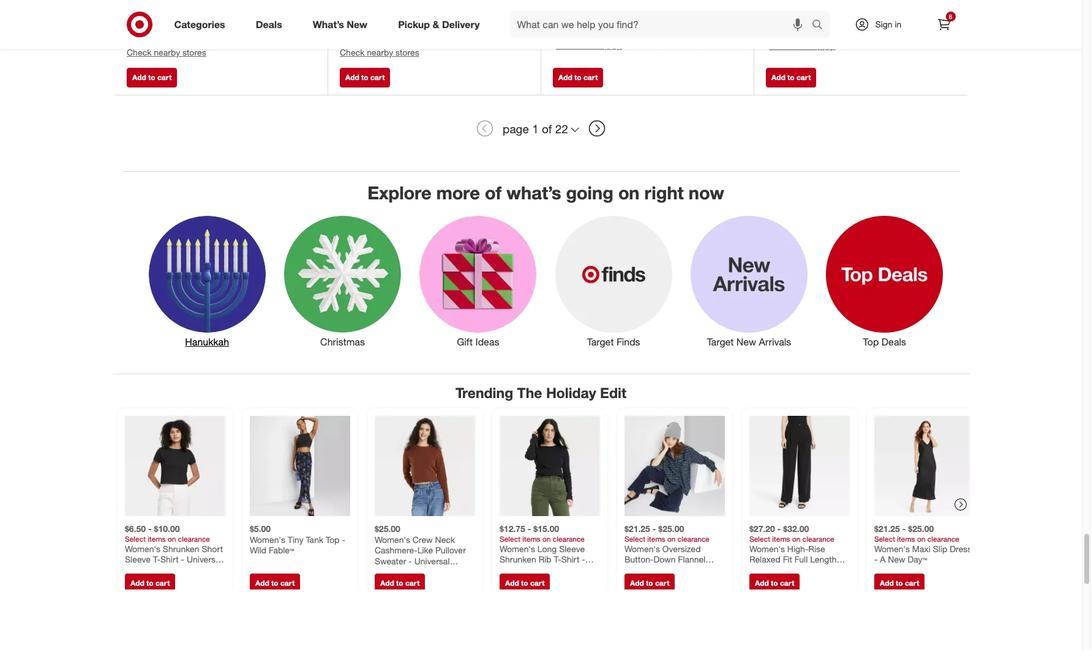 Task type: locate. For each thing, give the bounding box(es) containing it.
shrunken left 'rib'
[[499, 555, 536, 565]]

2 stores from the left
[[396, 47, 419, 57]]

nearby inside free shipping * exclusions apply. not available at check nearby stores
[[154, 47, 180, 57]]

target for target finds
[[587, 336, 614, 348]]

free for add to cart button under search button
[[766, 28, 783, 38]]

add to cart down 'rib'
[[505, 579, 544, 589]]

1 horizontal spatial free shipping * * exclusions apply.
[[766, 28, 835, 51]]

shirt right 'rib'
[[561, 555, 579, 565]]

add to cart button down maxi
[[874, 575, 924, 594]]

of inside dropdown button
[[542, 122, 552, 136]]

0 vertical spatial deals
[[256, 18, 282, 30]]

1 horizontal spatial universal
[[414, 557, 449, 567]]

apply. up at
[[173, 20, 196, 31]]

1 horizontal spatial $25.00
[[658, 524, 684, 535]]

shipping for add to cart button above 22
[[572, 27, 605, 37]]

1 horizontal spatial target
[[707, 336, 734, 348]]

4 select from the left
[[749, 535, 770, 544]]

0 horizontal spatial universal
[[186, 555, 222, 565]]

search button
[[806, 11, 835, 40]]

$25.00 inside $21.25 - $25.00 select items on clearance women's oversized button-down flannel shirt - wild fable™ plaid
[[658, 524, 684, 535]]

add to cart button down 'rib'
[[499, 575, 550, 594]]

1 horizontal spatial thread™
[[374, 567, 406, 578]]

3 select from the left
[[624, 535, 645, 544]]

cart for add to cart button below tiny
[[280, 579, 294, 589]]

shirt down button-
[[624, 566, 642, 576]]

high-
[[787, 544, 808, 555]]

2 $25.00 from the left
[[658, 524, 684, 535]]

1 target from the left
[[587, 336, 614, 348]]

select down $6.50
[[125, 535, 145, 544]]

shipping
[[146, 7, 179, 18], [572, 27, 605, 37], [785, 28, 818, 38]]

apply.
[[173, 20, 196, 31], [386, 20, 409, 31], [599, 40, 622, 50], [812, 40, 835, 51]]

1 horizontal spatial a
[[880, 555, 885, 565]]

women's maxi slip dress - a new day™ image
[[874, 417, 974, 517], [874, 417, 974, 517]]

*
[[127, 20, 130, 31], [340, 20, 343, 31], [605, 27, 608, 37], [818, 28, 821, 38], [553, 40, 556, 50], [766, 40, 769, 51]]

clearance for maxi
[[927, 535, 959, 544]]

shrunken inside $6.50 - $10.00 select items on clearance women's shrunken short sleeve t-shirt - universal thread™
[[162, 544, 199, 555]]

to for add to cart button under maxi
[[895, 579, 903, 589]]

1 vertical spatial sleeve
[[125, 555, 150, 565]]

to for add to cart button above 22
[[574, 73, 581, 82]]

women's inside $21.25 - $25.00 select items on clearance women's maxi slip dress - a new day™
[[874, 544, 910, 555]]

on down $32.00
[[792, 535, 800, 544]]

items
[[147, 535, 165, 544], [522, 535, 540, 544], [647, 535, 665, 544], [772, 535, 790, 544], [897, 535, 915, 544]]

items down $10.00 in the left bottom of the page
[[147, 535, 165, 544]]

1 horizontal spatial day™
[[907, 555, 927, 565]]

2 t- from the left
[[554, 555, 561, 565]]

select inside $6.50 - $10.00 select items on clearance women's shrunken short sleeve t-shirt - universal thread™
[[125, 535, 145, 544]]

-
[[148, 524, 151, 535], [527, 524, 531, 535], [652, 524, 656, 535], [777, 524, 781, 535], [902, 524, 906, 535], [342, 535, 345, 545], [181, 555, 184, 565], [581, 555, 585, 565], [874, 555, 877, 565], [408, 557, 412, 567], [645, 566, 648, 576], [749, 576, 752, 587]]

women's down $6.50
[[125, 544, 160, 555]]

add for add to cart button under relaxed on the bottom
[[755, 579, 769, 589]]

page 1 of 22
[[503, 122, 568, 136]]

What can we help you find? suggestions appear below search field
[[510, 11, 815, 38]]

women's long sleeve shrunken rib t-shirt - universal thread™ image
[[499, 417, 600, 517], [499, 417, 600, 517]]

tiny
[[287, 535, 303, 545]]

1 horizontal spatial wild
[[650, 566, 667, 576]]

add to cart down maxi
[[880, 579, 919, 589]]

search
[[806, 19, 835, 32]]

1 stores from the left
[[182, 47, 206, 57]]

0 horizontal spatial t-
[[153, 555, 160, 565]]

a
[[880, 555, 885, 565], [755, 576, 760, 587]]

women's inside $21.25 - $25.00 select items on clearance women's oversized button-down flannel shirt - wild fable™ plaid
[[624, 544, 660, 555]]

2 check nearby stores button from the left
[[340, 46, 419, 59]]

0 vertical spatial fable™
[[268, 546, 294, 556]]

1 horizontal spatial top
[[863, 336, 879, 348]]

0 vertical spatial day™
[[907, 555, 927, 565]]

purchased for add to cart button under search button
[[787, 7, 822, 17]]

clearance inside $12.75 - $15.00 select items on clearance women's long sleeve shrunken rib t-shirt - universal thread™
[[552, 535, 584, 544]]

now
[[689, 182, 724, 204]]

sleeve down $6.50
[[125, 555, 150, 565]]

2 select from the left
[[499, 535, 520, 544]]

trousers
[[815, 566, 847, 576]]

when purchased online
[[553, 7, 631, 16], [766, 7, 844, 17]]

clearance inside $21.25 - $25.00 select items on clearance women's oversized button-down flannel shirt - wild fable™ plaid
[[677, 535, 709, 544]]

0 vertical spatial sleeve
[[559, 544, 584, 555]]

select down $12.75
[[499, 535, 520, 544]]

$21.25 for women's maxi slip dress - a new day™
[[874, 524, 900, 535]]

free shipping * * exclusions apply.
[[553, 27, 622, 50], [766, 28, 835, 51]]

6 link
[[930, 11, 957, 38]]

to for add to cart button under "available"
[[148, 73, 155, 82]]

0 vertical spatial top
[[863, 336, 879, 348]]

top
[[863, 336, 879, 348], [325, 535, 339, 545]]

thread™ down sweater
[[374, 567, 406, 578]]

1 horizontal spatial free
[[553, 27, 570, 37]]

women's left maxi
[[874, 544, 910, 555]]

add to cart down "check nearby stores"
[[345, 73, 385, 82]]

when purchased online for add to cart button under search button
[[766, 7, 844, 17]]

$27.20 - $32.00 select items on clearance women's high-rise relaxed fit full length baggy wide leg trousers - a new day™
[[749, 524, 847, 587]]

add to cart down the wide
[[755, 579, 794, 589]]

on for explore more of what's going on right now
[[618, 182, 640, 204]]

women's tiny tank top - wild fable™ image
[[249, 417, 350, 517], [249, 417, 350, 517]]

select inside $21.25 - $25.00 select items on clearance women's oversized button-down flannel shirt - wild fable™ plaid
[[624, 535, 645, 544]]

1 vertical spatial deals
[[882, 336, 906, 348]]

0 horizontal spatial thread™
[[125, 566, 156, 576]]

cart for add to cart button under search button
[[797, 73, 811, 82]]

0 horizontal spatial purchased
[[574, 7, 609, 16]]

3 items from the left
[[647, 535, 665, 544]]

1 t- from the left
[[153, 555, 160, 565]]

2 horizontal spatial universal
[[499, 566, 535, 576]]

add to cart button
[[127, 68, 177, 88], [340, 68, 390, 88], [553, 68, 603, 88], [766, 68, 816, 88], [125, 575, 175, 594], [249, 575, 300, 594], [374, 575, 425, 594], [499, 575, 550, 594], [624, 575, 675, 594], [749, 575, 800, 594], [874, 575, 924, 594]]

on up down
[[667, 535, 675, 544]]

$25.00 inside $21.25 - $25.00 select items on clearance women's maxi slip dress - a new day™
[[908, 524, 934, 535]]

1 vertical spatial wild
[[650, 566, 667, 576]]

items inside $21.25 - $25.00 select items on clearance women's oversized button-down flannel shirt - wild fable™ plaid
[[647, 535, 665, 544]]

target
[[587, 336, 614, 348], [707, 336, 734, 348]]

add to cart button down $6.50
[[125, 575, 175, 594]]

stores
[[182, 47, 206, 57], [396, 47, 419, 57]]

women's inside $25.00 women's crew neck cashmere-like pullover sweater - universal thread™
[[374, 535, 410, 545]]

a right length
[[880, 555, 885, 565]]

1 horizontal spatial $21.25
[[874, 524, 900, 535]]

1 nearby from the left
[[154, 47, 180, 57]]

$25.00 up oversized
[[658, 524, 684, 535]]

5 select from the left
[[874, 535, 895, 544]]

online for add to cart button under search button
[[824, 7, 844, 17]]

target left arrivals
[[707, 336, 734, 348]]

0 horizontal spatial when purchased online
[[553, 7, 631, 16]]

add to cart button down button-
[[624, 575, 675, 594]]

1 vertical spatial of
[[485, 182, 502, 204]]

sleeve right long
[[559, 544, 584, 555]]

wild down $5.00
[[249, 546, 266, 556]]

add for add to cart button below $6.50
[[130, 579, 144, 589]]

check inside free shipping * exclusions apply. not available at check nearby stores
[[127, 47, 151, 57]]

page
[[503, 122, 529, 136]]

rise
[[808, 544, 825, 555]]

free shipping * * exclusions apply. for add to cart button under search button
[[766, 28, 835, 51]]

items down $32.00
[[772, 535, 790, 544]]

leg
[[798, 566, 812, 576]]

target left 'finds'
[[587, 336, 614, 348]]

1 items from the left
[[147, 535, 165, 544]]

0 horizontal spatial online
[[611, 7, 631, 16]]

on for $21.25 - $25.00 select items on clearance women's oversized button-down flannel shirt - wild fable™ plaid
[[667, 535, 675, 544]]

1 horizontal spatial when
[[766, 7, 785, 17]]

add to cart button down relaxed on the bottom
[[749, 575, 800, 594]]

fable™ down flannel
[[669, 566, 695, 576]]

shirt inside $21.25 - $25.00 select items on clearance women's oversized button-down flannel shirt - wild fable™ plaid
[[624, 566, 642, 576]]

target for target new arrivals
[[707, 336, 734, 348]]

women's inside $12.75 - $15.00 select items on clearance women's long sleeve shrunken rib t-shirt - universal thread™
[[499, 544, 535, 555]]

check nearby stores button down * exclusions apply. at the top left of the page
[[340, 46, 419, 59]]

4 clearance from the left
[[802, 535, 834, 544]]

0 vertical spatial of
[[542, 122, 552, 136]]

0 horizontal spatial wild
[[249, 546, 266, 556]]

0 vertical spatial a
[[880, 555, 885, 565]]

of
[[542, 122, 552, 136], [485, 182, 502, 204]]

women's up button-
[[624, 544, 660, 555]]

2 horizontal spatial thread™
[[537, 566, 569, 576]]

items left "slip"
[[897, 535, 915, 544]]

add to cart for add to cart button below tiny
[[255, 579, 294, 589]]

$25.00 up maxi
[[908, 524, 934, 535]]

women's down $12.75
[[499, 544, 535, 555]]

$21.25 - $25.00 select items on clearance women's maxi slip dress - a new day™
[[874, 524, 972, 565]]

add to cart up 22
[[558, 73, 598, 82]]

women's for women's high-rise relaxed fit full length baggy wide leg trousers - a new day™
[[749, 544, 785, 555]]

on down the '$15.00'
[[542, 535, 550, 544]]

cashmere-
[[374, 546, 417, 556]]

day™ down the wide
[[782, 576, 802, 587]]

going
[[566, 182, 613, 204]]

2 horizontal spatial $25.00
[[908, 524, 934, 535]]

0 horizontal spatial shirt
[[160, 555, 178, 565]]

1 vertical spatial fable™
[[669, 566, 695, 576]]

deals
[[256, 18, 282, 30], [882, 336, 906, 348]]

women's shrunken short sleeve t-shirt - universal thread™ image
[[125, 417, 225, 517], [125, 417, 225, 517]]

5 clearance from the left
[[927, 535, 959, 544]]

$21.25 - $25.00 select items on clearance women's oversized button-down flannel shirt - wild fable™ plaid
[[624, 524, 716, 576]]

1 check nearby stores button from the left
[[127, 46, 206, 59]]

online
[[611, 7, 631, 16], [824, 7, 844, 17]]

sleeve
[[559, 544, 584, 555], [125, 555, 150, 565]]

shirt
[[160, 555, 178, 565], [561, 555, 579, 565], [624, 566, 642, 576]]

shrunken down $10.00 in the left bottom of the page
[[162, 544, 199, 555]]

1 horizontal spatial shipping
[[572, 27, 605, 37]]

shirt for button-
[[624, 566, 642, 576]]

add to cart down sweater
[[380, 579, 419, 589]]

t- inside $12.75 - $15.00 select items on clearance women's long sleeve shrunken rib t-shirt - universal thread™
[[554, 555, 561, 565]]

clearance for shrunken
[[178, 535, 210, 544]]

1 $25.00 from the left
[[374, 524, 400, 535]]

$10.00
[[154, 524, 179, 535]]

1 horizontal spatial t-
[[554, 555, 561, 565]]

1 check from the left
[[127, 47, 151, 57]]

items down the '$15.00'
[[522, 535, 540, 544]]

apply. down search
[[812, 40, 835, 51]]

select left maxi
[[874, 535, 895, 544]]

on
[[618, 182, 640, 204], [167, 535, 176, 544], [542, 535, 550, 544], [667, 535, 675, 544], [792, 535, 800, 544], [917, 535, 925, 544]]

universal
[[186, 555, 222, 565], [414, 557, 449, 567], [499, 566, 535, 576]]

0 horizontal spatial nearby
[[154, 47, 180, 57]]

0 horizontal spatial free shipping * * exclusions apply.
[[553, 27, 622, 50]]

universal down the short on the bottom left of page
[[186, 555, 222, 565]]

1 horizontal spatial of
[[542, 122, 552, 136]]

items inside $21.25 - $25.00 select items on clearance women's maxi slip dress - a new day™
[[897, 535, 915, 544]]

0 horizontal spatial shrunken
[[162, 544, 199, 555]]

on inside $21.25 - $25.00 select items on clearance women's oversized button-down flannel shirt - wild fable™ plaid
[[667, 535, 675, 544]]

at
[[178, 35, 186, 45]]

items inside $12.75 - $15.00 select items on clearance women's long sleeve shrunken rib t-shirt - universal thread™
[[522, 535, 540, 544]]

on inside $27.20 - $32.00 select items on clearance women's high-rise relaxed fit full length baggy wide leg trousers - a new day™
[[792, 535, 800, 544]]

3 clearance from the left
[[677, 535, 709, 544]]

- inside $25.00 women's crew neck cashmere-like pullover sweater - universal thread™
[[408, 557, 412, 567]]

on inside $12.75 - $15.00 select items on clearance women's long sleeve shrunken rib t-shirt - universal thread™
[[542, 535, 550, 544]]

5 items from the left
[[897, 535, 915, 544]]

2 $21.25 from the left
[[874, 524, 900, 535]]

0 horizontal spatial day™
[[782, 576, 802, 587]]

t- down $10.00 in the left bottom of the page
[[153, 555, 160, 565]]

2 nearby from the left
[[367, 47, 393, 57]]

0 horizontal spatial deals
[[256, 18, 282, 30]]

1 horizontal spatial shrunken
[[499, 555, 536, 565]]

women's for women's oversized button-down flannel shirt - wild fable™ plaid
[[624, 544, 660, 555]]

target finds
[[587, 336, 640, 348]]

women's crew neck cashmere-like pullover sweater - universal thread™ image
[[374, 417, 475, 517], [374, 417, 475, 517]]

wide
[[776, 566, 796, 576]]

clearance inside $27.20 - $32.00 select items on clearance women's high-rise relaxed fit full length baggy wide leg trousers - a new day™
[[802, 535, 834, 544]]

items inside $6.50 - $10.00 select items on clearance women's shrunken short sleeve t-shirt - universal thread™
[[147, 535, 165, 544]]

0 horizontal spatial when
[[553, 7, 572, 16]]

select inside $12.75 - $15.00 select items on clearance women's long sleeve shrunken rib t-shirt - universal thread™
[[499, 535, 520, 544]]

add for add to cart button below button-
[[630, 579, 644, 589]]

christmas link
[[275, 213, 410, 349]]

shrunken inside $12.75 - $15.00 select items on clearance women's long sleeve shrunken rib t-shirt - universal thread™
[[499, 555, 536, 565]]

clearance for high-
[[802, 535, 834, 544]]

add
[[132, 73, 146, 82], [345, 73, 359, 82], [558, 73, 572, 82], [771, 73, 785, 82], [130, 579, 144, 589], [255, 579, 269, 589], [380, 579, 394, 589], [505, 579, 519, 589], [630, 579, 644, 589], [755, 579, 769, 589], [880, 579, 893, 589]]

cart
[[157, 73, 172, 82], [370, 73, 385, 82], [583, 73, 598, 82], [797, 73, 811, 82], [155, 579, 170, 589], [280, 579, 294, 589], [405, 579, 419, 589], [530, 579, 544, 589], [655, 579, 669, 589], [780, 579, 794, 589], [905, 579, 919, 589]]

1 clearance from the left
[[178, 535, 210, 544]]

0 horizontal spatial target
[[587, 336, 614, 348]]

when purchased online for add to cart button above 22
[[553, 7, 631, 16]]

0 horizontal spatial $25.00
[[374, 524, 400, 535]]

check down not
[[127, 47, 151, 57]]

fable™ down tiny
[[268, 546, 294, 556]]

nearby
[[154, 47, 180, 57], [367, 47, 393, 57]]

new inside $27.20 - $32.00 select items on clearance women's high-rise relaxed fit full length baggy wide leg trousers - a new day™
[[763, 576, 780, 587]]

shirt for short
[[160, 555, 178, 565]]

0 horizontal spatial a
[[755, 576, 760, 587]]

add to cart down button-
[[630, 579, 669, 589]]

1 horizontal spatial when purchased online
[[766, 7, 844, 17]]

$21.25 inside $21.25 - $25.00 select items on clearance women's maxi slip dress - a new day™
[[874, 524, 900, 535]]

to for add to cart button under relaxed on the bottom
[[771, 579, 778, 589]]

add to cart down "available"
[[132, 73, 172, 82]]

length
[[810, 555, 836, 565]]

pullover
[[435, 546, 466, 556]]

add to cart down tiny
[[255, 579, 294, 589]]

0 horizontal spatial top
[[325, 535, 339, 545]]

add to cart button down sweater
[[374, 575, 425, 594]]

add to cart for add to cart button underneath "check nearby stores"
[[345, 73, 385, 82]]

wild down down
[[650, 566, 667, 576]]

women's down $5.00
[[249, 535, 285, 545]]

of right more
[[485, 182, 502, 204]]

check nearby stores button down "available"
[[127, 46, 206, 59]]

0 horizontal spatial stores
[[182, 47, 206, 57]]

sleeve inside $12.75 - $15.00 select items on clearance women's long sleeve shrunken rib t-shirt - universal thread™
[[559, 544, 584, 555]]

free
[[127, 7, 144, 18], [553, 27, 570, 37], [766, 28, 783, 38]]

stores down 'pickup'
[[396, 47, 419, 57]]

on for $21.25 - $25.00 select items on clearance women's maxi slip dress - a new day™
[[917, 535, 925, 544]]

$25.00 for women's oversized button-down flannel shirt - wild fable™ plaid
[[658, 524, 684, 535]]

hanukkah
[[185, 336, 229, 348]]

women's inside $27.20 - $32.00 select items on clearance women's high-rise relaxed fit full length baggy wide leg trousers - a new day™
[[749, 544, 785, 555]]

2 target from the left
[[707, 336, 734, 348]]

0 vertical spatial wild
[[249, 546, 266, 556]]

available
[[143, 35, 176, 45]]

1 horizontal spatial nearby
[[367, 47, 393, 57]]

2 clearance from the left
[[552, 535, 584, 544]]

add to cart down search button
[[771, 73, 811, 82]]

1 vertical spatial shrunken
[[499, 555, 536, 565]]

check nearby stores button for add to cart button under "available"
[[127, 46, 206, 59]]

exclusions
[[130, 20, 171, 31], [343, 20, 384, 31], [556, 40, 597, 50], [769, 40, 810, 51]]

universal down $12.75
[[499, 566, 535, 576]]

not
[[127, 35, 141, 45]]

1 vertical spatial a
[[755, 576, 760, 587]]

select up button-
[[624, 535, 645, 544]]

clearance inside $6.50 - $10.00 select items on clearance women's shrunken short sleeve t-shirt - universal thread™
[[178, 535, 210, 544]]

0 horizontal spatial check nearby stores button
[[127, 46, 206, 59]]

universal down like
[[414, 557, 449, 567]]

thread™ down $6.50
[[125, 566, 156, 576]]

$25.00 up cashmere-
[[374, 524, 400, 535]]

exclusions inside free shipping * exclusions apply. not available at check nearby stores
[[130, 20, 171, 31]]

clearance for long
[[552, 535, 584, 544]]

2 horizontal spatial shirt
[[624, 566, 642, 576]]

1 horizontal spatial shirt
[[561, 555, 579, 565]]

0 horizontal spatial free
[[127, 7, 144, 18]]

0 horizontal spatial $21.25
[[624, 524, 650, 535]]

on inside $6.50 - $10.00 select items on clearance women's shrunken short sleeve t-shirt - universal thread™
[[167, 535, 176, 544]]

of for more
[[485, 182, 502, 204]]

stores down at
[[182, 47, 206, 57]]

2 check from the left
[[340, 47, 365, 57]]

check nearby stores button for add to cart button underneath "check nearby stores"
[[340, 46, 419, 59]]

select for women's maxi slip dress - a new day™
[[874, 535, 895, 544]]

1 horizontal spatial purchased
[[787, 7, 822, 17]]

t- right 'rib'
[[554, 555, 561, 565]]

1 horizontal spatial sleeve
[[559, 544, 584, 555]]

shirt down $10.00 in the left bottom of the page
[[160, 555, 178, 565]]

women's inside the $5.00 women's tiny tank top - wild fable™
[[249, 535, 285, 545]]

0 vertical spatial shrunken
[[162, 544, 199, 555]]

on for $27.20 - $32.00 select items on clearance women's high-rise relaxed fit full length baggy wide leg trousers - a new day™
[[792, 535, 800, 544]]

1 vertical spatial day™
[[782, 576, 802, 587]]

thread™ inside $12.75 - $15.00 select items on clearance women's long sleeve shrunken rib t-shirt - universal thread™
[[537, 566, 569, 576]]

0 horizontal spatial of
[[485, 182, 502, 204]]

add to cart for add to cart button under "available"
[[132, 73, 172, 82]]

$25.00 for women's maxi slip dress - a new day™
[[908, 524, 934, 535]]

1 horizontal spatial online
[[824, 7, 844, 17]]

women's up relaxed on the bottom
[[749, 544, 785, 555]]

sign
[[875, 19, 892, 29]]

2 horizontal spatial shipping
[[785, 28, 818, 38]]

0 horizontal spatial check
[[127, 47, 151, 57]]

free for add to cart button above 22
[[553, 27, 570, 37]]

1 horizontal spatial fable™
[[669, 566, 695, 576]]

cart for add to cart button underneath "check nearby stores"
[[370, 73, 385, 82]]

1 horizontal spatial check nearby stores button
[[340, 46, 419, 59]]

day™ down maxi
[[907, 555, 927, 565]]

women's oversized button-down flannel shirt - wild fable™ plaid image
[[624, 417, 725, 517], [624, 417, 725, 517]]

0 horizontal spatial fable™
[[268, 546, 294, 556]]

select inside $21.25 - $25.00 select items on clearance women's maxi slip dress - a new day™
[[874, 535, 895, 544]]

online for add to cart button above 22
[[611, 7, 631, 16]]

nearby down * exclusions apply. at the top left of the page
[[367, 47, 393, 57]]

t- inside $6.50 - $10.00 select items on clearance women's shrunken short sleeve t-shirt - universal thread™
[[153, 555, 160, 565]]

1 horizontal spatial stores
[[396, 47, 419, 57]]

0 horizontal spatial sleeve
[[125, 555, 150, 565]]

on left right
[[618, 182, 640, 204]]

of right 1
[[542, 122, 552, 136]]

on down $10.00 in the left bottom of the page
[[167, 535, 176, 544]]

a down baggy
[[755, 576, 760, 587]]

3 $25.00 from the left
[[908, 524, 934, 535]]

1 $21.25 from the left
[[624, 524, 650, 535]]

check
[[127, 47, 151, 57], [340, 47, 365, 57]]

women's up cashmere-
[[374, 535, 410, 545]]

explore
[[367, 182, 431, 204]]

1 horizontal spatial check
[[340, 47, 365, 57]]

to for add to cart button under search button
[[787, 73, 794, 82]]

add for add to cart button underneath 'rib'
[[505, 579, 519, 589]]

$21.25 inside $21.25 - $25.00 select items on clearance women's oversized button-down flannel shirt - wild fable™ plaid
[[624, 524, 650, 535]]

select down $27.20
[[749, 535, 770, 544]]

22
[[555, 122, 568, 136]]

shirt inside $6.50 - $10.00 select items on clearance women's shrunken short sleeve t-shirt - universal thread™
[[160, 555, 178, 565]]

fable™ inside the $5.00 women's tiny tank top - wild fable™
[[268, 546, 294, 556]]

pickup
[[398, 18, 430, 30]]

thread™ inside $25.00 women's crew neck cashmere-like pullover sweater - universal thread™
[[374, 567, 406, 578]]

pickup & delivery
[[398, 18, 480, 30]]

add to cart button down search button
[[766, 68, 816, 88]]

1 select from the left
[[125, 535, 145, 544]]

day™ inside $21.25 - $25.00 select items on clearance women's maxi slip dress - a new day™
[[907, 555, 927, 565]]

add for add to cart button under maxi
[[880, 579, 893, 589]]

* exclusions apply.
[[340, 20, 409, 31]]

fable™
[[268, 546, 294, 556], [669, 566, 695, 576]]

0 horizontal spatial shipping
[[146, 7, 179, 18]]

items up down
[[647, 535, 665, 544]]

day™ inside $27.20 - $32.00 select items on clearance women's high-rise relaxed fit full length baggy wide leg trousers - a new day™
[[782, 576, 802, 587]]

4 items from the left
[[772, 535, 790, 544]]

1
[[532, 122, 539, 136]]

cart for add to cart button above 22
[[583, 73, 598, 82]]

nearby down "available"
[[154, 47, 180, 57]]

universal inside $12.75 - $15.00 select items on clearance women's long sleeve shrunken rib t-shirt - universal thread™
[[499, 566, 535, 576]]

- inside the $5.00 women's tiny tank top - wild fable™
[[342, 535, 345, 545]]

select for women's high-rise relaxed fit full length baggy wide leg trousers - a new day™
[[749, 535, 770, 544]]

thread™ down 'rib'
[[537, 566, 569, 576]]

page 1 of 22 button
[[497, 115, 585, 142]]

on inside $21.25 - $25.00 select items on clearance women's maxi slip dress - a new day™
[[917, 535, 925, 544]]

items inside $27.20 - $32.00 select items on clearance women's high-rise relaxed fit full length baggy wide leg trousers - a new day™
[[772, 535, 790, 544]]

2 items from the left
[[522, 535, 540, 544]]

women's inside $6.50 - $10.00 select items on clearance women's shrunken short sleeve t-shirt - universal thread™
[[125, 544, 160, 555]]

$21.25
[[624, 524, 650, 535], [874, 524, 900, 535]]

* inside free shipping * exclusions apply. not available at check nearby stores
[[127, 20, 130, 31]]

on left "slip"
[[917, 535, 925, 544]]

cart for add to cart button underneath 'rib'
[[530, 579, 544, 589]]

select inside $27.20 - $32.00 select items on clearance women's high-rise relaxed fit full length baggy wide leg trousers - a new day™
[[749, 535, 770, 544]]

add to cart button down "available"
[[127, 68, 177, 88]]

women's high-rise relaxed fit full length baggy wide leg trousers - a new day™ image
[[749, 417, 850, 517], [749, 417, 850, 517]]

clearance
[[178, 535, 210, 544], [552, 535, 584, 544], [677, 535, 709, 544], [802, 535, 834, 544], [927, 535, 959, 544]]

check down what's new 'link'
[[340, 47, 365, 57]]

2 horizontal spatial free
[[766, 28, 783, 38]]

clearance inside $21.25 - $25.00 select items on clearance women's maxi slip dress - a new day™
[[927, 535, 959, 544]]

add to cart down $6.50 - $10.00 select items on clearance women's shrunken short sleeve t-shirt - universal thread™
[[130, 579, 170, 589]]

1 vertical spatial top
[[325, 535, 339, 545]]

clearance for oversized
[[677, 535, 709, 544]]

tank
[[306, 535, 323, 545]]

check nearby stores
[[340, 47, 419, 57]]

apply. up "check nearby stores"
[[386, 20, 409, 31]]



Task type: describe. For each thing, give the bounding box(es) containing it.
finds
[[616, 336, 640, 348]]

trending
[[455, 384, 513, 401]]

delivery
[[442, 18, 480, 30]]

sleeve inside $6.50 - $10.00 select items on clearance women's shrunken short sleeve t-shirt - universal thread™
[[125, 555, 150, 565]]

wild inside $21.25 - $25.00 select items on clearance women's oversized button-down flannel shirt - wild fable™ plaid
[[650, 566, 667, 576]]

add to cart for add to cart button under relaxed on the bottom
[[755, 579, 794, 589]]

shipping for add to cart button under search button
[[785, 28, 818, 38]]

$27.20
[[749, 524, 775, 535]]

add to cart for add to cart button above 22
[[558, 73, 598, 82]]

like
[[417, 546, 433, 556]]

purchased for add to cart button above 22
[[574, 7, 609, 16]]

items for high-
[[772, 535, 790, 544]]

$6.50
[[125, 524, 145, 535]]

$6.50 - $10.00 select items on clearance women's shrunken short sleeve t-shirt - universal thread™
[[125, 524, 223, 576]]

long
[[537, 544, 556, 555]]

add for add to cart button under search button
[[771, 73, 785, 82]]

1 horizontal spatial deals
[[882, 336, 906, 348]]

to for add to cart button underneath sweater
[[396, 579, 403, 589]]

in
[[895, 19, 901, 29]]

add for add to cart button underneath "check nearby stores"
[[345, 73, 359, 82]]

cart for add to cart button under maxi
[[905, 579, 919, 589]]

to for add to cart button underneath 'rib'
[[521, 579, 528, 589]]

items for shrunken
[[147, 535, 165, 544]]

when for add to cart button above 22
[[553, 7, 572, 16]]

add to cart for add to cart button underneath 'rib'
[[505, 579, 544, 589]]

explore more of what's going on right now
[[367, 182, 724, 204]]

universal inside $25.00 women's crew neck cashmere-like pullover sweater - universal thread™
[[414, 557, 449, 567]]

edit
[[600, 384, 626, 401]]

to for add to cart button below $6.50
[[146, 579, 153, 589]]

add to cart for add to cart button under maxi
[[880, 579, 919, 589]]

items for maxi
[[897, 535, 915, 544]]

universal inside $6.50 - $10.00 select items on clearance women's shrunken short sleeve t-shirt - universal thread™
[[186, 555, 222, 565]]

what's
[[313, 18, 344, 30]]

christmas
[[320, 336, 365, 348]]

select for women's long sleeve shrunken rib t-shirt - universal thread™
[[499, 535, 520, 544]]

$25.00 inside $25.00 women's crew neck cashmere-like pullover sweater - universal thread™
[[374, 524, 400, 535]]

gift ideas
[[457, 336, 499, 348]]

add to cart button down "check nearby stores"
[[340, 68, 390, 88]]

$32.00
[[783, 524, 809, 535]]

shipping inside free shipping * exclusions apply. not available at check nearby stores
[[146, 7, 179, 18]]

nearby inside button
[[367, 47, 393, 57]]

baggy
[[749, 566, 774, 576]]

$5.00
[[249, 524, 270, 535]]

slip
[[933, 544, 947, 555]]

add to cart button up 22
[[553, 68, 603, 88]]

fit
[[783, 555, 792, 565]]

more
[[436, 182, 480, 204]]

to for add to cart button below tiny
[[271, 579, 278, 589]]

of for 1
[[542, 122, 552, 136]]

button-
[[624, 555, 653, 565]]

pickup & delivery link
[[388, 11, 495, 38]]

target finds link
[[546, 213, 681, 349]]

add for add to cart button underneath sweater
[[380, 579, 394, 589]]

maxi
[[912, 544, 930, 555]]

add to cart for add to cart button underneath sweater
[[380, 579, 419, 589]]

plaid
[[697, 566, 716, 576]]

cart for add to cart button below button-
[[655, 579, 669, 589]]

neck
[[435, 535, 455, 545]]

top deals
[[863, 336, 906, 348]]

add to cart for add to cart button under search button
[[771, 73, 811, 82]]

the
[[517, 384, 542, 401]]

deals link
[[245, 11, 297, 38]]

down
[[653, 555, 675, 565]]

full
[[794, 555, 807, 565]]

add to cart for add to cart button below $6.50
[[130, 579, 170, 589]]

shirt inside $12.75 - $15.00 select items on clearance women's long sleeve shrunken rib t-shirt - universal thread™
[[561, 555, 579, 565]]

categories link
[[164, 11, 240, 38]]

&
[[433, 18, 439, 30]]

cart for add to cart button underneath sweater
[[405, 579, 419, 589]]

$5.00 women's tiny tank top - wild fable™
[[249, 524, 345, 556]]

hanukkah link
[[139, 213, 275, 349]]

add for add to cart button under "available"
[[132, 73, 146, 82]]

women's for women's long sleeve shrunken rib t-shirt - universal thread™
[[499, 544, 535, 555]]

what's new link
[[302, 11, 383, 38]]

free shipping * exclusions apply. not available at check nearby stores
[[127, 7, 206, 57]]

thread™ inside $6.50 - $10.00 select items on clearance women's shrunken short sleeve t-shirt - universal thread™
[[125, 566, 156, 576]]

cart for add to cart button under relaxed on the bottom
[[780, 579, 794, 589]]

gift ideas link
[[410, 213, 546, 349]]

cart for add to cart button under "available"
[[157, 73, 172, 82]]

add for add to cart button above 22
[[558, 73, 572, 82]]

free inside free shipping * exclusions apply. not available at check nearby stores
[[127, 7, 144, 18]]

gift
[[457, 336, 473, 348]]

add to cart button down tiny
[[249, 575, 300, 594]]

trending the holiday edit
[[455, 384, 626, 401]]

to for add to cart button underneath "check nearby stores"
[[361, 73, 368, 82]]

on for $6.50 - $10.00 select items on clearance women's shrunken short sleeve t-shirt - universal thread™
[[167, 535, 176, 544]]

rib
[[538, 555, 551, 565]]

wild inside the $5.00 women's tiny tank top - wild fable™
[[249, 546, 266, 556]]

target new arrivals link
[[681, 213, 817, 349]]

a inside $21.25 - $25.00 select items on clearance women's maxi slip dress - a new day™
[[880, 555, 885, 565]]

select for women's shrunken short sleeve t-shirt - universal thread™
[[125, 535, 145, 544]]

women's for women's shrunken short sleeve t-shirt - universal thread™
[[125, 544, 160, 555]]

$25.00 women's crew neck cashmere-like pullover sweater - universal thread™
[[374, 524, 466, 578]]

apply. down what can we help you find? suggestions appear below search box
[[599, 40, 622, 50]]

right
[[644, 182, 684, 204]]

top deals link
[[817, 213, 952, 349]]

a inside $27.20 - $32.00 select items on clearance women's high-rise relaxed fit full length baggy wide leg trousers - a new day™
[[755, 576, 760, 587]]

when for add to cart button under search button
[[766, 7, 785, 17]]

to for add to cart button below button-
[[646, 579, 653, 589]]

on for $12.75 - $15.00 select items on clearance women's long sleeve shrunken rib t-shirt - universal thread™
[[542, 535, 550, 544]]

what's
[[507, 182, 561, 204]]

sweater
[[374, 557, 406, 567]]

relaxed
[[749, 555, 780, 565]]

fable™ inside $21.25 - $25.00 select items on clearance women's oversized button-down flannel shirt - wild fable™ plaid
[[669, 566, 695, 576]]

dress
[[949, 544, 972, 555]]

crew
[[412, 535, 432, 545]]

arrivals
[[759, 336, 791, 348]]

6
[[949, 13, 952, 20]]

flannel
[[678, 555, 705, 565]]

add to cart for add to cart button below button-
[[630, 579, 669, 589]]

$12.75
[[499, 524, 525, 535]]

categories
[[174, 18, 225, 30]]

oversized
[[662, 544, 700, 555]]

stores inside free shipping * exclusions apply. not available at check nearby stores
[[182, 47, 206, 57]]

select for women's oversized button-down flannel shirt - wild fable™ plaid
[[624, 535, 645, 544]]

new inside $21.25 - $25.00 select items on clearance women's maxi slip dress - a new day™
[[888, 555, 905, 565]]

items for long
[[522, 535, 540, 544]]

ideas
[[475, 336, 499, 348]]

cart for add to cart button below $6.50
[[155, 579, 170, 589]]

women's for women's maxi slip dress - a new day™
[[874, 544, 910, 555]]

top inside the $5.00 women's tiny tank top - wild fable™
[[325, 535, 339, 545]]

new inside 'link'
[[347, 18, 367, 30]]

apply. inside free shipping * exclusions apply. not available at check nearby stores
[[173, 20, 196, 31]]

$12.75 - $15.00 select items on clearance women's long sleeve shrunken rib t-shirt - universal thread™
[[499, 524, 585, 576]]

add for add to cart button below tiny
[[255, 579, 269, 589]]

sign in
[[875, 19, 901, 29]]

$21.25 for women's oversized button-down flannel shirt - wild fable™ plaid
[[624, 524, 650, 535]]

what's new
[[313, 18, 367, 30]]

target new arrivals
[[707, 336, 791, 348]]

sign in link
[[844, 11, 921, 38]]

$15.00
[[533, 524, 559, 535]]

items for oversized
[[647, 535, 665, 544]]

short
[[201, 544, 223, 555]]

free shipping * * exclusions apply. for add to cart button above 22
[[553, 27, 622, 50]]



Task type: vqa. For each thing, say whether or not it's contained in the screenshot.
10/22
no



